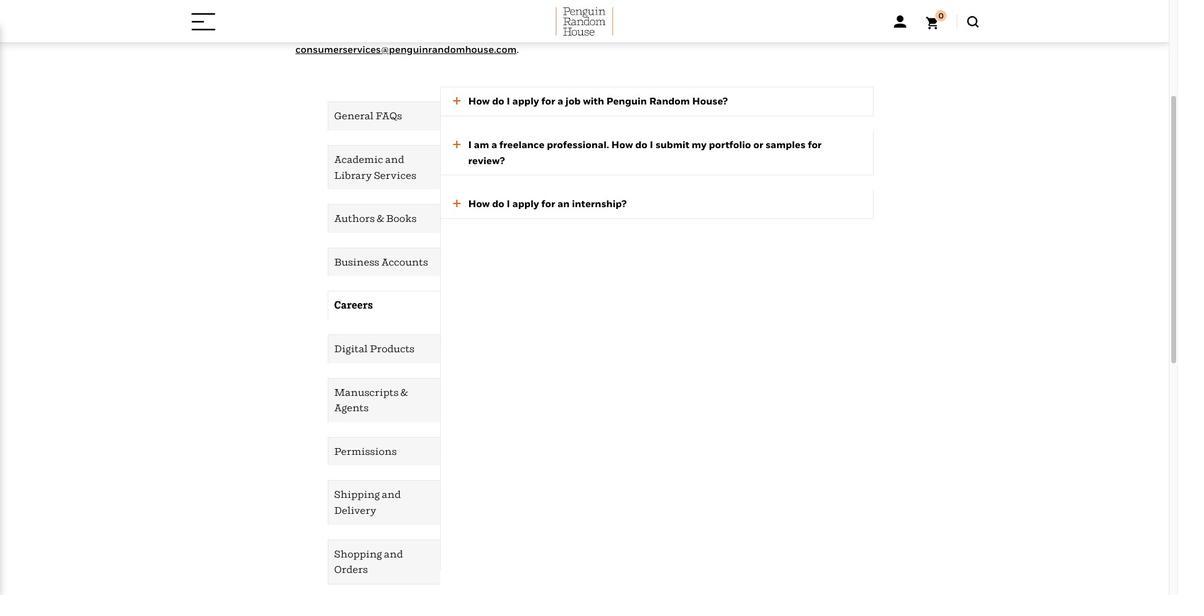 Task type: locate. For each thing, give the bounding box(es) containing it.
the right "in"
[[609, 11, 624, 24]]

i left am
[[469, 138, 472, 151]]

our
[[344, 11, 359, 24], [394, 11, 410, 24], [536, 27, 552, 39]]

manuscripts & agents link
[[328, 379, 440, 423]]

a
[[812, 11, 817, 24], [558, 95, 564, 107], [492, 138, 497, 151]]

i up freelance
[[507, 95, 510, 107]]

related
[[765, 11, 798, 24]]

business
[[334, 256, 380, 268]]

consumerservices@penguinrandomhouse.com
[[296, 43, 517, 55]]

and down house
[[453, 11, 470, 24]]

authors & books
[[334, 212, 417, 225]]

and inside the shipping and delivery
[[382, 489, 401, 501]]

i am a freelance professional.  how do i submit my portfolio or samples for review? link
[[441, 137, 861, 169]]

house?
[[693, 95, 728, 107]]

and right shopping
[[384, 548, 403, 560]]

do
[[492, 95, 505, 107], [636, 138, 648, 151], [492, 198, 505, 210]]

a down asked
[[812, 11, 817, 24]]

do up freelance
[[492, 95, 505, 107]]

1 horizontal spatial our
[[394, 11, 410, 24]]

do down "review?"
[[492, 198, 505, 210]]

welcome to the penguin random house frequently asked questions page. you will find the most frequently asked questions regarding our books, our authors, and personal orders addressed in the categories below. for support related to a retail or promotional order for your business, please contact our customer service team at consumerservices@penguinrandomhouse.com .
[[296, 0, 872, 55]]

apply for a
[[513, 95, 539, 107]]

apply inside how do i apply for an internship? link
[[513, 198, 539, 210]]

and
[[453, 11, 470, 24], [386, 153, 404, 165], [382, 489, 401, 501], [384, 548, 403, 560]]

and inside shopping and orders
[[384, 548, 403, 560]]

portfolio
[[709, 138, 752, 151]]

i left an
[[507, 198, 510, 210]]

how right professional.
[[612, 138, 633, 151]]

2 apply from the top
[[513, 198, 539, 210]]

0 vertical spatial do
[[492, 95, 505, 107]]

services
[[374, 169, 417, 181]]

frequently
[[485, 0, 535, 8]]

to
[[341, 0, 350, 8], [800, 11, 810, 24]]

general
[[334, 110, 374, 122]]

asked
[[796, 0, 823, 8]]

0 vertical spatial apply
[[513, 95, 539, 107]]

shopping
[[334, 548, 382, 560]]

1 horizontal spatial penguin
[[607, 95, 647, 107]]

1 vertical spatial penguin
[[607, 95, 647, 107]]

2 vertical spatial how
[[469, 198, 490, 210]]

apply
[[513, 95, 539, 107], [513, 198, 539, 210]]

0 horizontal spatial &
[[377, 212, 384, 225]]

house
[[453, 0, 483, 8]]

and up services
[[386, 153, 404, 165]]

penguin up books,
[[370, 0, 409, 8]]

the
[[352, 0, 367, 8], [703, 0, 718, 8], [609, 11, 624, 24]]

review?
[[469, 154, 505, 166]]

our down orders
[[536, 27, 552, 39]]

my
[[692, 138, 707, 151]]

penguin inside welcome to the penguin random house frequently asked questions page. you will find the most frequently asked questions regarding our books, our authors, and personal orders addressed in the categories below. for support related to a retail or promotional order for your business, please contact our customer service team at consumerservices@penguinrandomhouse.com .
[[370, 0, 409, 8]]

for inside i am a freelance professional.  how do i submit my portfolio or samples for review?
[[808, 138, 822, 151]]

1 horizontal spatial random
[[650, 95, 690, 107]]

categories
[[627, 11, 675, 24]]

questions
[[826, 0, 872, 8]]

& left books
[[377, 212, 384, 225]]

our up order at top
[[344, 11, 359, 24]]

do left submit
[[636, 138, 648, 151]]

1 horizontal spatial &
[[401, 386, 408, 398]]

how down "review?"
[[469, 198, 490, 210]]

welcome
[[296, 0, 338, 8]]

1 vertical spatial or
[[754, 138, 764, 151]]

personal
[[473, 11, 513, 24]]

frequently
[[746, 0, 794, 8]]

0 vertical spatial how
[[469, 95, 490, 107]]

shipping and delivery
[[334, 489, 401, 517]]

how do i apply for an internship?
[[469, 198, 627, 210]]

or left samples
[[754, 138, 764, 151]]

0 vertical spatial to
[[341, 0, 350, 8]]

1 vertical spatial how
[[612, 138, 633, 151]]

for
[[709, 11, 724, 24]]

and inside welcome to the penguin random house frequently asked questions page. you will find the most frequently asked questions regarding our books, our authors, and personal orders addressed in the categories below. for support related to a retail or promotional order for your business, please contact our customer service team at consumerservices@penguinrandomhouse.com .
[[453, 11, 470, 24]]

careers link
[[328, 292, 440, 320]]

0 vertical spatial or
[[846, 11, 855, 24]]

for left your
[[382, 27, 395, 39]]

to right the welcome
[[341, 0, 350, 8]]

below.
[[678, 11, 707, 24]]

2 horizontal spatial a
[[812, 11, 817, 24]]

1 vertical spatial do
[[636, 138, 648, 151]]

a left job
[[558, 95, 564, 107]]

i
[[507, 95, 510, 107], [469, 138, 472, 151], [650, 138, 654, 151], [507, 198, 510, 210]]

&
[[377, 212, 384, 225], [401, 386, 408, 398]]

1 vertical spatial &
[[401, 386, 408, 398]]

1 vertical spatial apply
[[513, 198, 539, 210]]

do inside i am a freelance professional.  how do i submit my portfolio or samples for review?
[[636, 138, 648, 151]]

.
[[517, 43, 519, 55]]

0 vertical spatial &
[[377, 212, 384, 225]]

0 horizontal spatial random
[[411, 0, 451, 8]]

0 horizontal spatial or
[[754, 138, 764, 151]]

1 horizontal spatial or
[[846, 11, 855, 24]]

1 apply from the top
[[513, 95, 539, 107]]

apply left an
[[513, 198, 539, 210]]

sign in image
[[894, 15, 907, 28]]

academic and library services link
[[328, 146, 440, 190]]

will
[[664, 0, 680, 8]]

0 horizontal spatial penguin
[[370, 0, 409, 8]]

2 vertical spatial do
[[492, 198, 505, 210]]

apply for an
[[513, 198, 539, 210]]

job
[[566, 95, 581, 107]]

i am a freelance professional.  how do i submit my portfolio or samples for review?
[[469, 138, 822, 166]]

& right manuscripts
[[401, 386, 408, 398]]

or
[[846, 11, 855, 24], [754, 138, 764, 151]]

our up your
[[394, 11, 410, 24]]

a right am
[[492, 138, 497, 151]]

business accounts
[[334, 256, 428, 268]]

regarding
[[296, 11, 341, 24]]

books
[[386, 212, 417, 225]]

random left house? on the top right of page
[[650, 95, 690, 107]]

for right samples
[[808, 138, 822, 151]]

1 horizontal spatial a
[[558, 95, 564, 107]]

how up am
[[469, 95, 490, 107]]

and inside "academic and library services"
[[386, 153, 404, 165]]

penguin right with
[[607, 95, 647, 107]]

and right shipping
[[382, 489, 401, 501]]

the up books,
[[352, 0, 367, 8]]

penguin
[[370, 0, 409, 8], [607, 95, 647, 107]]

shopping and orders link
[[328, 541, 440, 584]]

questions
[[568, 0, 615, 8]]

the up the 'for'
[[703, 0, 718, 8]]

penguin inside how do i apply for a job with penguin random house? link
[[607, 95, 647, 107]]

am
[[474, 138, 489, 151]]

for
[[382, 27, 395, 39], [542, 95, 556, 107], [808, 138, 822, 151], [542, 198, 556, 210]]

1 vertical spatial a
[[558, 95, 564, 107]]

or down 'questions'
[[846, 11, 855, 24]]

0 vertical spatial a
[[812, 11, 817, 24]]

1 vertical spatial to
[[800, 11, 810, 24]]

apply up freelance
[[513, 95, 539, 107]]

0 vertical spatial random
[[411, 0, 451, 8]]

random up authors,
[[411, 0, 451, 8]]

how
[[469, 95, 490, 107], [612, 138, 633, 151], [469, 198, 490, 210]]

0 horizontal spatial to
[[341, 0, 350, 8]]

1 horizontal spatial to
[[800, 11, 810, 24]]

0 horizontal spatial a
[[492, 138, 497, 151]]

menu
[[296, 102, 440, 585]]

& inside 'manuscripts & agents'
[[401, 386, 408, 398]]

submit
[[656, 138, 690, 151]]

and for academic and library services
[[386, 153, 404, 165]]

random inside welcome to the penguin random house frequently asked questions page. you will find the most frequently asked questions regarding our books, our authors, and personal orders addressed in the categories below. for support related to a retail or promotional order for your business, please contact our customer service team at consumerservices@penguinrandomhouse.com .
[[411, 0, 451, 8]]

0 vertical spatial penguin
[[370, 0, 409, 8]]

to down asked
[[800, 11, 810, 24]]

and for shipping and delivery
[[382, 489, 401, 501]]

1 vertical spatial random
[[650, 95, 690, 107]]

with
[[583, 95, 605, 107]]

careers
[[334, 299, 373, 312]]

do for how do i apply for a job with penguin random house?
[[492, 95, 505, 107]]

apply inside how do i apply for a job with penguin random house? link
[[513, 95, 539, 107]]

2 vertical spatial a
[[492, 138, 497, 151]]

support
[[727, 11, 763, 24]]



Task type: describe. For each thing, give the bounding box(es) containing it.
how do i apply for a job with penguin random house?
[[469, 95, 728, 107]]

samples
[[766, 138, 806, 151]]

find
[[682, 0, 701, 8]]

page.
[[617, 0, 643, 8]]

menu containing general faqs
[[296, 102, 440, 585]]

order
[[355, 27, 380, 39]]

you
[[645, 0, 662, 8]]

for left an
[[542, 198, 556, 210]]

accounts
[[382, 256, 428, 268]]

or inside i am a freelance professional.  how do i submit my portfolio or samples for review?
[[754, 138, 764, 151]]

academic and library services
[[334, 153, 417, 181]]

how for how do i apply for a job with penguin random house?
[[469, 95, 490, 107]]

orders
[[516, 11, 545, 24]]

at
[[664, 27, 674, 39]]

academic
[[334, 153, 384, 165]]

authors & books link
[[328, 205, 440, 233]]

in
[[598, 11, 607, 24]]

products
[[370, 343, 415, 355]]

shipping
[[334, 489, 380, 501]]

faqs
[[376, 110, 402, 122]]

0 horizontal spatial the
[[352, 0, 367, 8]]

a inside welcome to the penguin random house frequently asked questions page. you will find the most frequently asked questions regarding our books, our authors, and personal orders addressed in the categories below. for support related to a retail or promotional order for your business, please contact our customer service team at consumerservices@penguinrandomhouse.com .
[[812, 11, 817, 24]]

freelance
[[500, 138, 545, 151]]

how inside i am a freelance professional.  how do i submit my portfolio or samples for review?
[[612, 138, 633, 151]]

digital products
[[334, 343, 415, 355]]

library
[[334, 169, 372, 181]]

shipping and delivery link
[[328, 481, 440, 525]]

retail
[[820, 11, 844, 24]]

manuscripts
[[334, 386, 399, 398]]

& for authors
[[377, 212, 384, 225]]

a inside i am a freelance professional.  how do i submit my portfolio or samples for review?
[[492, 138, 497, 151]]

asked
[[538, 0, 565, 8]]

your
[[397, 27, 418, 39]]

service
[[602, 27, 636, 39]]

authors
[[334, 212, 375, 225]]

business accounts link
[[328, 248, 440, 276]]

2 horizontal spatial our
[[536, 27, 552, 39]]

books,
[[362, 11, 392, 24]]

& for manuscripts
[[401, 386, 408, 398]]

digital products link
[[328, 335, 440, 363]]

orders
[[334, 564, 368, 576]]

how do i apply for an internship? link
[[441, 196, 861, 212]]

search image
[[968, 16, 979, 27]]

promotional
[[296, 27, 353, 39]]

2 horizontal spatial the
[[703, 0, 718, 8]]

1 horizontal spatial the
[[609, 11, 624, 24]]

how do i apply for a job with penguin random house? link
[[441, 94, 861, 110]]

an
[[558, 198, 570, 210]]

permissions link
[[328, 438, 440, 466]]

team
[[638, 27, 662, 39]]

digital
[[334, 343, 368, 355]]

customer
[[554, 27, 600, 39]]

general faqs link
[[328, 102, 440, 130]]

delivery
[[334, 504, 377, 517]]

internship?
[[572, 198, 627, 210]]

permissions
[[334, 445, 397, 458]]

agents
[[334, 402, 369, 414]]

shopping and orders
[[334, 548, 403, 576]]

please
[[466, 27, 496, 39]]

contact
[[499, 27, 534, 39]]

i left submit
[[650, 138, 654, 151]]

do for how do i apply for an internship?
[[492, 198, 505, 210]]

addressed
[[548, 11, 596, 24]]

for inside welcome to the penguin random house frequently asked questions page. you will find the most frequently asked questions regarding our books, our authors, and personal orders addressed in the categories below. for support related to a retail or promotional order for your business, please contact our customer service team at consumerservices@penguinrandomhouse.com .
[[382, 27, 395, 39]]

and for shopping and orders
[[384, 548, 403, 560]]

0 horizontal spatial our
[[344, 11, 359, 24]]

professional.
[[547, 138, 610, 151]]

general faqs
[[334, 110, 402, 122]]

for left job
[[542, 95, 556, 107]]

shopping cart image
[[926, 10, 947, 30]]

most
[[720, 0, 744, 8]]

consumerservices@penguinrandomhouse.com link
[[296, 43, 517, 55]]

how for how do i apply for an internship?
[[469, 198, 490, 210]]

authors,
[[412, 11, 450, 24]]

manuscripts & agents
[[334, 386, 408, 414]]

business,
[[420, 27, 464, 39]]

penguin random house image
[[556, 8, 614, 36]]

or inside welcome to the penguin random house frequently asked questions page. you will find the most frequently asked questions regarding our books, our authors, and personal orders addressed in the categories below. for support related to a retail or promotional order for your business, please contact our customer service team at consumerservices@penguinrandomhouse.com .
[[846, 11, 855, 24]]



Task type: vqa. For each thing, say whether or not it's contained in the screenshot.
the Story
no



